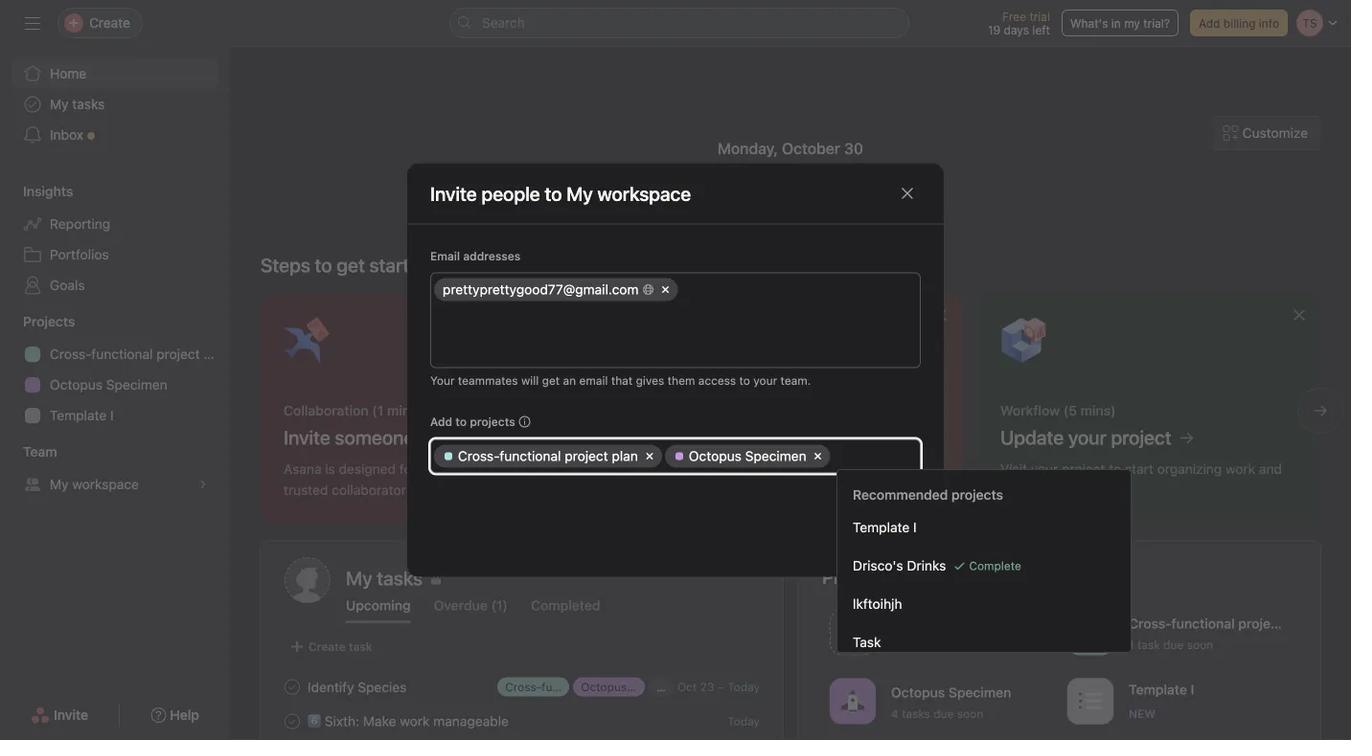 Task type: describe. For each thing, give the bounding box(es) containing it.
due inside octopus specimen 4 tasks due soon
[[934, 708, 954, 721]]

task inside button
[[349, 641, 372, 654]]

specimen inside octopus specimen 4 tasks due soon
[[949, 685, 1012, 701]]

list image
[[1079, 691, 1102, 714]]

get
[[542, 374, 560, 388]]

completed image
[[281, 676, 304, 699]]

i for template i new
[[1191, 682, 1195, 698]]

projects button
[[0, 312, 75, 332]]

goals link
[[12, 270, 219, 301]]

octopus specimen cell
[[665, 445, 831, 468]]

add for add to projects
[[430, 415, 452, 429]]

identify
[[308, 680, 354, 696]]

invite people to my workspace dialog
[[407, 163, 944, 577]]

your
[[754, 374, 777, 388]]

new
[[1129, 708, 1156, 721]]

morning,
[[742, 163, 856, 199]]

completed
[[531, 598, 601, 614]]

invite button
[[18, 699, 101, 733]]

plan inside cross-functional project plan 1 task due soon
[[1287, 616, 1314, 632]]

reporting
[[50, 216, 110, 232]]

info
[[1259, 16, 1280, 30]]

row inside invite people to my workspace dialog
[[434, 445, 917, 473]]

them
[[668, 374, 695, 388]]

trial?
[[1144, 16, 1170, 30]]

to left projects
[[456, 415, 467, 429]]

template i
[[50, 408, 114, 424]]

add billing info button
[[1190, 10, 1288, 36]]

create task button
[[285, 634, 377, 661]]

octopus left …
[[581, 681, 627, 694]]

search list box
[[450, 8, 910, 38]]

functional inside cell
[[500, 449, 561, 464]]

scroll card carousel right image
[[1313, 404, 1328, 419]]

completed button
[[531, 598, 601, 623]]

email
[[579, 374, 608, 388]]

your
[[430, 374, 455, 388]]

my for my workspace
[[50, 477, 69, 493]]

customize
[[1243, 125, 1308, 141]]

to right steps
[[315, 254, 332, 277]]

i for template i
[[110, 408, 114, 424]]

today button
[[728, 715, 760, 729]]

functional inside cross-functional project plan 1 task due soon
[[1172, 616, 1235, 632]]

upcoming button
[[346, 598, 411, 623]]

overdue (1) button
[[434, 598, 508, 623]]

4
[[891, 708, 899, 721]]

plan inside cell
[[612, 449, 638, 464]]

add to projects
[[430, 415, 515, 429]]

soon inside cross-functional project plan 1 task due soon
[[1187, 639, 1214, 652]]

to right people
[[545, 182, 562, 205]]

that
[[611, 374, 633, 388]]

invite for invite
[[54, 708, 88, 724]]

steps
[[261, 254, 310, 277]]

my workspace
[[50, 477, 139, 493]]

tasks inside octopus specimen 4 tasks due soon
[[902, 708, 931, 721]]

customize button
[[1211, 116, 1321, 150]]

invite people to my workspace
[[430, 182, 691, 205]]

project inside cross-functional project plan 1 task due soon
[[1239, 616, 1283, 632]]

good
[[663, 163, 736, 199]]

Email addresses text field
[[685, 278, 699, 301]]

monday,
[[718, 139, 778, 158]]

email addresses
[[430, 250, 521, 263]]

completed image
[[281, 711, 304, 734]]

trial
[[1030, 10, 1050, 23]]

projects inside projects dropdown button
[[23, 314, 75, 330]]

search button
[[450, 8, 910, 38]]

octopus specimen inside projects element
[[50, 377, 167, 393]]

19
[[988, 23, 1001, 36]]

projects
[[470, 415, 515, 429]]

my tasks link
[[346, 565, 759, 593]]

2 today from the top
[[728, 715, 760, 729]]

identify species
[[308, 680, 407, 696]]

email
[[430, 250, 460, 263]]

teammates
[[458, 374, 518, 388]]

work
[[400, 714, 430, 730]]

insights element
[[0, 174, 230, 305]]

my workspace
[[567, 182, 691, 205]]

template i link
[[12, 401, 219, 431]]

cross- inside projects element
[[50, 346, 91, 362]]

more information image
[[519, 416, 531, 428]]

cross- inside cell
[[458, 449, 500, 464]]

octopus specimen inside cell
[[689, 449, 807, 464]]

oct
[[677, 681, 697, 694]]

invite for invite people to my workspace
[[430, 182, 477, 205]]

6️⃣ sixth: make work manageable
[[308, 714, 509, 730]]

30
[[844, 139, 864, 158]]

tasks inside global element
[[72, 96, 105, 112]]

what's in my trial? button
[[1062, 10, 1179, 36]]

send button
[[864, 520, 921, 554]]

my workspace link
[[12, 470, 219, 500]]

23
[[700, 681, 714, 694]]

cross-functional project plan inside projects element
[[50, 346, 230, 362]]

october
[[782, 139, 840, 158]]

(1)
[[491, 598, 508, 614]]

my tasks
[[346, 567, 423, 590]]

Completed checkbox
[[281, 711, 304, 734]]

prettyprettygood77@gmail.com row
[[434, 278, 917, 306]]

home
[[50, 66, 86, 81]]

functional inside projects element
[[91, 346, 153, 362]]



Task type: locate. For each thing, give the bounding box(es) containing it.
add inside add billing info button
[[1199, 16, 1221, 30]]

add
[[1199, 16, 1221, 30], [430, 415, 452, 429]]

task right the create at left bottom
[[349, 641, 372, 654]]

0 vertical spatial tasks
[[72, 96, 105, 112]]

1 horizontal spatial template
[[1129, 682, 1187, 698]]

my up inbox
[[50, 96, 69, 112]]

today
[[728, 681, 760, 694], [728, 715, 760, 729]]

octopus inside octopus specimen 4 tasks due soon
[[891, 685, 945, 701]]

functional down more information image
[[500, 449, 561, 464]]

0 horizontal spatial octopus specimen
[[50, 377, 167, 393]]

0 horizontal spatial due
[[934, 708, 954, 721]]

1 horizontal spatial task
[[1138, 639, 1160, 652]]

0 vertical spatial soon
[[1187, 639, 1214, 652]]

today down oct 23 – today
[[728, 715, 760, 729]]

2 vertical spatial octopus specimen
[[581, 681, 684, 694]]

0 vertical spatial my
[[50, 96, 69, 112]]

task right 1
[[1138, 639, 1160, 652]]

project
[[156, 346, 200, 362], [565, 449, 608, 464], [1239, 616, 1283, 632]]

octopus up 4
[[891, 685, 945, 701]]

2 vertical spatial project
[[1239, 616, 1283, 632]]

left
[[1033, 23, 1050, 36]]

will
[[521, 374, 539, 388]]

cross-functional project plan link
[[12, 339, 230, 370]]

0 vertical spatial template
[[50, 408, 107, 424]]

cross-functional project plan inside cell
[[458, 449, 638, 464]]

1 horizontal spatial projects
[[822, 566, 893, 588]]

steps to get started
[[261, 254, 431, 277]]

monday, october 30 good morning, tara
[[663, 139, 918, 199]]

my
[[50, 96, 69, 112], [50, 477, 69, 493]]

2 horizontal spatial project
[[1239, 616, 1283, 632]]

people
[[482, 182, 540, 205]]

1 horizontal spatial project
[[565, 449, 608, 464]]

1 vertical spatial add
[[430, 415, 452, 429]]

functional
[[91, 346, 153, 362], [500, 449, 561, 464], [1172, 616, 1235, 632]]

0 horizontal spatial tasks
[[72, 96, 105, 112]]

octopus specimen up template i link
[[50, 377, 167, 393]]

cross-functional project plan cell
[[434, 445, 662, 468]]

my for my tasks
[[50, 96, 69, 112]]

octopus specimen
[[50, 377, 167, 393], [689, 449, 807, 464], [581, 681, 684, 694]]

octopus specimen left the 23
[[581, 681, 684, 694]]

reporting link
[[12, 209, 219, 240]]

1 horizontal spatial functional
[[500, 449, 561, 464]]

prettyprettygood77@gmail.com
[[443, 282, 639, 298]]

1 horizontal spatial octopus specimen link
[[573, 678, 684, 697]]

inbox link
[[12, 120, 219, 150]]

0 horizontal spatial add
[[430, 415, 452, 429]]

0 vertical spatial add
[[1199, 16, 1221, 30]]

my tasks
[[50, 96, 105, 112]]

1 horizontal spatial tasks
[[902, 708, 931, 721]]

my
[[1124, 16, 1140, 30]]

what's
[[1071, 16, 1108, 30]]

cross-functional project plan
[[50, 346, 230, 362], [458, 449, 638, 464]]

1 vertical spatial invite
[[54, 708, 88, 724]]

2 horizontal spatial octopus specimen
[[689, 449, 807, 464]]

addresses
[[463, 250, 521, 263]]

0 horizontal spatial task
[[349, 641, 372, 654]]

my inside my workspace link
[[50, 477, 69, 493]]

team.
[[781, 374, 811, 388]]

template up new
[[1129, 682, 1187, 698]]

cross- up 1
[[1129, 616, 1172, 632]]

cross-functional project plan 1 task due soon
[[1129, 616, 1314, 652]]

1 vertical spatial tasks
[[902, 708, 931, 721]]

search
[[482, 15, 525, 31]]

0 horizontal spatial template
[[50, 408, 107, 424]]

template for template i new
[[1129, 682, 1187, 698]]

due right 4
[[934, 708, 954, 721]]

0 horizontal spatial functional
[[91, 346, 153, 362]]

1 vertical spatial octopus specimen
[[689, 449, 807, 464]]

add profile photo image
[[285, 558, 331, 604]]

soon
[[1187, 639, 1214, 652], [957, 708, 984, 721]]

Completed checkbox
[[281, 676, 304, 699]]

portfolios
[[50, 247, 109, 263]]

days
[[1004, 23, 1029, 36]]

create
[[309, 641, 346, 654]]

project inside cross-functional project plan cell
[[565, 449, 608, 464]]

global element
[[0, 47, 230, 162]]

access
[[698, 374, 736, 388]]

create task
[[309, 641, 372, 654]]

row containing cross-functional project plan
[[434, 445, 917, 473]]

free trial 19 days left
[[988, 10, 1050, 36]]

–
[[718, 681, 724, 694]]

1 horizontal spatial soon
[[1187, 639, 1214, 652]]

1 vertical spatial due
[[934, 708, 954, 721]]

functional up template i new
[[1172, 616, 1235, 632]]

i
[[110, 408, 114, 424], [1191, 682, 1195, 698]]

projects element
[[0, 305, 230, 435]]

my inside my tasks link
[[50, 96, 69, 112]]

octopus down access
[[689, 449, 742, 464]]

1 vertical spatial plan
[[612, 449, 638, 464]]

0 horizontal spatial cross-functional project plan
[[50, 346, 230, 362]]

specimen inside projects element
[[106, 377, 167, 393]]

add for add billing info
[[1199, 16, 1221, 30]]

cross- inside cross-functional project plan 1 task due soon
[[1129, 616, 1172, 632]]

0 vertical spatial today
[[728, 681, 760, 694]]

team button
[[0, 443, 57, 462]]

template inside template i link
[[50, 408, 107, 424]]

0 vertical spatial invite
[[430, 182, 477, 205]]

my tasks link
[[12, 89, 219, 120]]

prettyprettygood77@gmail.com cell
[[434, 278, 678, 301]]

2 vertical spatial functional
[[1172, 616, 1235, 632]]

2 horizontal spatial functional
[[1172, 616, 1235, 632]]

None text field
[[837, 445, 852, 468]]

1 horizontal spatial due
[[1164, 639, 1184, 652]]

1 horizontal spatial invite
[[430, 182, 477, 205]]

octopus specimen link up "template i"
[[12, 370, 219, 401]]

1 horizontal spatial add
[[1199, 16, 1221, 30]]

0 horizontal spatial plan
[[204, 346, 230, 362]]

1 horizontal spatial cross-
[[458, 449, 500, 464]]

projects
[[23, 314, 75, 330], [822, 566, 893, 588]]

functional up template i link
[[91, 346, 153, 362]]

1
[[1129, 639, 1134, 652]]

…
[[657, 681, 666, 694]]

soon up template i new
[[1187, 639, 1214, 652]]

1 my from the top
[[50, 96, 69, 112]]

0 horizontal spatial soon
[[957, 708, 984, 721]]

add down your
[[430, 415, 452, 429]]

2 vertical spatial cross-
[[1129, 616, 1172, 632]]

tara
[[863, 163, 918, 199]]

my down the team
[[50, 477, 69, 493]]

0 horizontal spatial project
[[156, 346, 200, 362]]

invite
[[430, 182, 477, 205], [54, 708, 88, 724]]

octopus specimen link left the 23
[[573, 678, 684, 697]]

due inside cross-functional project plan 1 task due soon
[[1164, 639, 1184, 652]]

tasks right 4
[[902, 708, 931, 721]]

1 vertical spatial template
[[1129, 682, 1187, 698]]

invite inside invite button
[[54, 708, 88, 724]]

octopus inside cell
[[689, 449, 742, 464]]

get started
[[337, 254, 431, 277]]

1 horizontal spatial octopus specimen
[[581, 681, 684, 694]]

row
[[434, 445, 917, 473]]

1 horizontal spatial i
[[1191, 682, 1195, 698]]

1 today from the top
[[728, 681, 760, 694]]

1 vertical spatial today
[[728, 715, 760, 729]]

home link
[[12, 58, 219, 89]]

add left billing
[[1199, 16, 1221, 30]]

0 vertical spatial cross-
[[50, 346, 91, 362]]

2 vertical spatial plan
[[1287, 616, 1314, 632]]

soon right 4
[[957, 708, 984, 721]]

billing
[[1224, 16, 1256, 30]]

template for template i
[[50, 408, 107, 424]]

0 horizontal spatial invite
[[54, 708, 88, 724]]

teams element
[[0, 435, 230, 504]]

1 horizontal spatial plan
[[612, 449, 638, 464]]

0 vertical spatial functional
[[91, 346, 153, 362]]

template up the team
[[50, 408, 107, 424]]

0 horizontal spatial i
[[110, 408, 114, 424]]

inbox
[[50, 127, 83, 143]]

2 horizontal spatial plan
[[1287, 616, 1314, 632]]

0 vertical spatial octopus specimen link
[[12, 370, 219, 401]]

team
[[23, 444, 57, 460]]

cross-
[[50, 346, 91, 362], [458, 449, 500, 464], [1129, 616, 1172, 632]]

1 vertical spatial my
[[50, 477, 69, 493]]

hide sidebar image
[[25, 15, 40, 31]]

1 vertical spatial cross-functional project plan
[[458, 449, 638, 464]]

specimen inside cell
[[745, 449, 807, 464]]

plan
[[204, 346, 230, 362], [612, 449, 638, 464], [1287, 616, 1314, 632]]

1 vertical spatial soon
[[957, 708, 984, 721]]

free
[[1003, 10, 1027, 23]]

today right –
[[728, 681, 760, 694]]

octopus specimen 4 tasks due soon
[[891, 685, 1012, 721]]

0 vertical spatial octopus specimen
[[50, 377, 167, 393]]

close this dialog image
[[900, 186, 915, 201]]

0 vertical spatial plan
[[204, 346, 230, 362]]

octopus
[[50, 377, 103, 393], [689, 449, 742, 464], [581, 681, 627, 694], [891, 685, 945, 701]]

overdue (1)
[[434, 598, 508, 614]]

add billing info
[[1199, 16, 1280, 30]]

template i new
[[1129, 682, 1195, 721]]

octopus inside projects element
[[50, 377, 103, 393]]

cross-functional project plan up template i link
[[50, 346, 230, 362]]

0 horizontal spatial projects
[[23, 314, 75, 330]]

invite inside invite people to my workspace dialog
[[430, 182, 477, 205]]

rocket image
[[842, 691, 865, 714]]

soon inside octopus specimen 4 tasks due soon
[[957, 708, 984, 721]]

species
[[358, 680, 407, 696]]

1 vertical spatial functional
[[500, 449, 561, 464]]

0 vertical spatial i
[[110, 408, 114, 424]]

octopus specimen down your
[[689, 449, 807, 464]]

1 vertical spatial i
[[1191, 682, 1195, 698]]

add inside invite people to my workspace dialog
[[430, 415, 452, 429]]

make
[[363, 714, 396, 730]]

0 horizontal spatial cross-
[[50, 346, 91, 362]]

projects down "send" button
[[822, 566, 893, 588]]

1 horizontal spatial cross-functional project plan
[[458, 449, 638, 464]]

specimen
[[106, 377, 167, 393], [745, 449, 807, 464], [630, 681, 684, 694], [949, 685, 1012, 701]]

an
[[563, 374, 576, 388]]

cross- down add to projects
[[458, 449, 500, 464]]

0 vertical spatial due
[[1164, 639, 1184, 652]]

task inside cross-functional project plan 1 task due soon
[[1138, 639, 1160, 652]]

i up teams element
[[110, 408, 114, 424]]

plan inside projects element
[[204, 346, 230, 362]]

6️⃣
[[308, 714, 321, 730]]

send
[[877, 529, 909, 545]]

1 vertical spatial cross-
[[458, 449, 500, 464]]

manageable
[[433, 714, 509, 730]]

projects down goals
[[23, 314, 75, 330]]

i down cross-functional project plan 1 task due soon on the right of the page
[[1191, 682, 1195, 698]]

due right 1
[[1164, 639, 1184, 652]]

1 vertical spatial octopus specimen link
[[573, 678, 684, 697]]

1 vertical spatial project
[[565, 449, 608, 464]]

0 vertical spatial cross-functional project plan
[[50, 346, 230, 362]]

i inside projects element
[[110, 408, 114, 424]]

overdue
[[434, 598, 488, 614]]

template inside template i new
[[1129, 682, 1187, 698]]

cross-functional project plan down more information image
[[458, 449, 638, 464]]

octopus up "template i"
[[50, 377, 103, 393]]

0 horizontal spatial octopus specimen link
[[12, 370, 219, 401]]

insights
[[23, 184, 73, 199]]

to left your
[[739, 374, 750, 388]]

goals
[[50, 277, 85, 293]]

none text field inside "row"
[[837, 445, 852, 468]]

portfolios link
[[12, 240, 219, 270]]

1 vertical spatial projects
[[822, 566, 893, 588]]

2 horizontal spatial cross-
[[1129, 616, 1172, 632]]

what's in my trial?
[[1071, 16, 1170, 30]]

upcoming
[[346, 598, 411, 614]]

project inside cross-functional project plan link
[[156, 346, 200, 362]]

tasks down home
[[72, 96, 105, 112]]

insights button
[[0, 182, 73, 201]]

cross- down projects dropdown button at the left top
[[50, 346, 91, 362]]

0 vertical spatial project
[[156, 346, 200, 362]]

0 vertical spatial projects
[[23, 314, 75, 330]]

2 my from the top
[[50, 477, 69, 493]]

your teammates will get an email that gives them access to your team.
[[430, 374, 811, 388]]

i inside template i new
[[1191, 682, 1195, 698]]

workspace
[[72, 477, 139, 493]]



Task type: vqa. For each thing, say whether or not it's contained in the screenshot.
the bottom Octopus Specimen
yes



